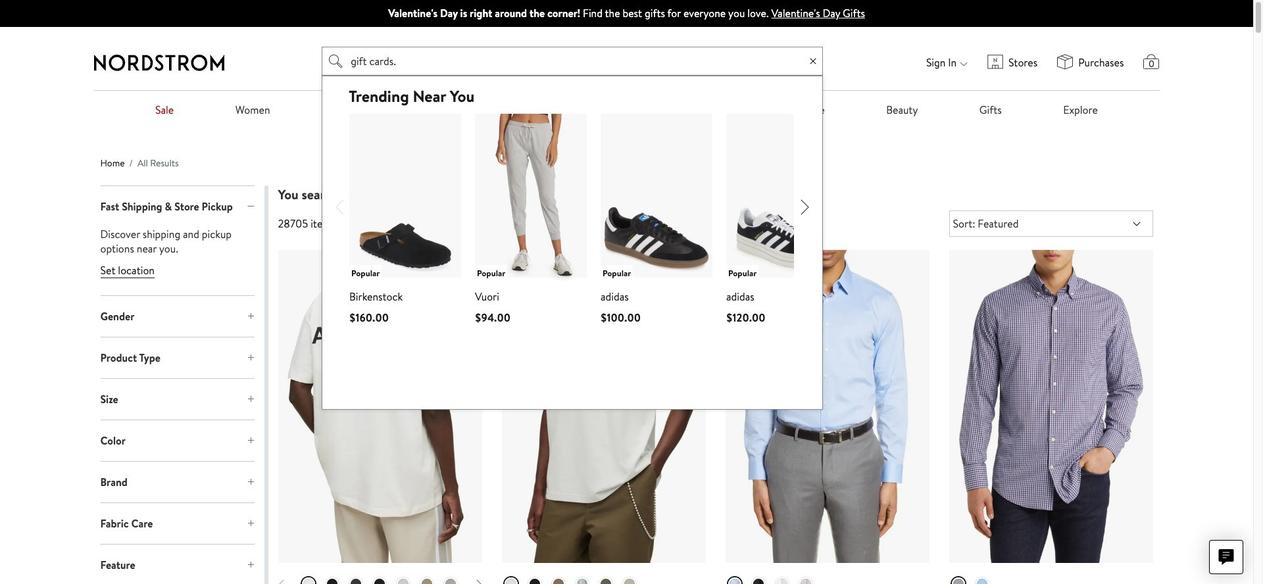 Task type: locate. For each thing, give the bounding box(es) containing it.
adidas gender inclusive samba og sneaker image
[[601, 109, 713, 281]]

nordstrom logo element
[[94, 54, 224, 71]]

2 large maximize image from the top
[[247, 396, 254, 404]]

large maximize image
[[247, 313, 254, 321], [247, 437, 254, 445], [247, 479, 254, 486], [247, 520, 254, 528]]

3 large maximize image from the top
[[247, 479, 254, 486]]

large minimize image
[[247, 203, 254, 211]]

1 vertical spatial large maximize image
[[247, 396, 254, 404]]

1 large maximize image from the top
[[247, 313, 254, 321]]

large search image
[[329, 53, 343, 69]]

vuori performance joggers image
[[475, 109, 587, 281]]

2 large maximize image from the top
[[247, 437, 254, 445]]

3 large maximize image from the top
[[247, 561, 254, 569]]

previous slide image
[[329, 193, 350, 222]]

0 vertical spatial large maximize image
[[247, 354, 254, 362]]

2 vertical spatial large maximize image
[[247, 561, 254, 569]]

large maximize image
[[247, 354, 254, 362], [247, 396, 254, 404], [247, 561, 254, 569]]

next slide image
[[794, 193, 815, 222]]



Task type: vqa. For each thing, say whether or not it's contained in the screenshot.
3rd large maximize icon from the bottom of the page
yes



Task type: describe. For each thing, give the bounding box(es) containing it.
4 large maximize image from the top
[[247, 520, 254, 528]]

1 large maximize image from the top
[[247, 354, 254, 362]]

adidas gazelle bold platform sneaker image
[[727, 109, 839, 281]]

live chat image
[[1219, 549, 1235, 565]]

birkenstock boston soft footbed clog image
[[350, 109, 461, 281]]

Search search field
[[322, 47, 823, 76]]

Search for products or brands search field
[[346, 47, 804, 75]]



